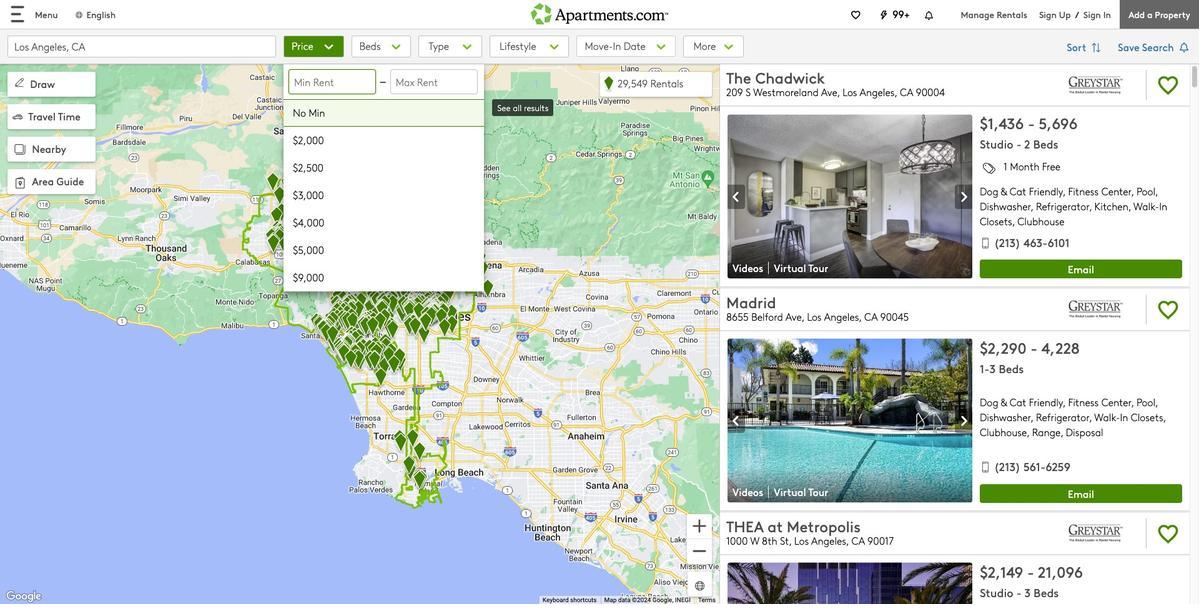 Task type: describe. For each thing, give the bounding box(es) containing it.
(213) for $2,290 - 4,228
[[994, 459, 1021, 475]]

beds button
[[351, 36, 411, 57]]

1 sign from the left
[[1039, 8, 1057, 20]]

$3,000
[[293, 189, 324, 202]]

travel time
[[28, 109, 81, 123]]

move-
[[585, 39, 613, 52]]

min
[[309, 106, 325, 119]]

- left 2
[[1016, 136, 1022, 152]]

closets inside dog & cat friendly fitness center pool dishwasher refrigerator walk-in closets clubhouse range disposal
[[1131, 411, 1163, 424]]

cat for dog & cat friendly fitness center pool dishwasher refrigerator walk-in closets clubhouse range disposal
[[1010, 396, 1026, 409]]

29,549 rentals
[[618, 77, 683, 90]]

©2024
[[632, 597, 651, 604]]

st,
[[780, 534, 792, 548]]

90004
[[916, 86, 945, 99]]

463-
[[1024, 235, 1048, 250]]

building photo - madrid image
[[728, 339, 972, 503]]

pool for dog & cat friendly fitness center pool dishwasher refrigerator kitchen
[[1137, 185, 1155, 198]]

map
[[604, 597, 617, 604]]

4,228
[[1042, 337, 1080, 358]]

price button
[[284, 36, 344, 57]]

6259
[[1046, 459, 1071, 475]]

(213) for $1,436 - 5,696
[[994, 235, 1021, 250]]

in inside button
[[613, 39, 621, 52]]

clubhouse inside dog & cat friendly fitness center pool dishwasher refrigerator walk-in closets clubhouse range disposal
[[980, 426, 1027, 439]]

save search button
[[1118, 36, 1192, 61]]

rentals for manage
[[997, 8, 1027, 20]]

5,696
[[1039, 113, 1078, 133]]

up
[[1059, 8, 1071, 20]]

dog for dog & cat friendly fitness center pool dishwasher refrigerator kitchen
[[980, 185, 998, 198]]

Location or Point of Interest text field
[[7, 36, 276, 57]]

belford
[[751, 310, 783, 323]]

dog for dog & cat friendly fitness center pool dishwasher refrigerator walk-in closets clubhouse range disposal
[[980, 396, 998, 409]]

beds inside $2,149 - 21,096 studio - 3 beds
[[1034, 585, 1059, 601]]

travel
[[28, 109, 56, 123]]

6101
[[1048, 235, 1070, 250]]

videos for 8655
[[733, 486, 763, 500]]

see
[[497, 102, 511, 114]]

no min
[[293, 106, 325, 119]]

3 inside $2,290 - 4,228 1-3 beds
[[990, 361, 996, 376]]

beds inside $2,290 - 4,228 1-3 beds
[[999, 361, 1024, 376]]

1000
[[726, 534, 748, 548]]

fitness for walk-
[[1068, 396, 1099, 409]]

ave, inside madrid 8655 belford ave, los angeles, ca 90045
[[785, 310, 804, 323]]

the chadwick 209 s westmoreland ave, los angeles, ca 90004
[[726, 67, 945, 99]]

see all results
[[497, 102, 549, 114]]

menu button
[[0, 0, 68, 29]]

email for $2,290 - 4,228
[[1068, 487, 1094, 501]]

metropolis
[[787, 516, 861, 536]]

keyboard shortcuts button
[[543, 597, 597, 605]]

closets inside walk-in closets
[[980, 215, 1012, 228]]

8th
[[762, 534, 777, 548]]

dishwasher for dog & cat friendly fitness center pool dishwasher refrigerator walk-in closets clubhouse range disposal
[[980, 411, 1031, 424]]

english link
[[74, 8, 116, 20]]

studio for $2,149
[[980, 585, 1013, 601]]

(213) 463-6101 link
[[980, 235, 1070, 258]]

no
[[293, 106, 306, 119]]

price
[[292, 39, 313, 52]]

more button
[[684, 36, 744, 57]]

terms
[[698, 597, 716, 604]]

in inside walk-in closets
[[1159, 200, 1167, 213]]

range
[[1032, 426, 1061, 439]]

manage rentals link
[[961, 8, 1039, 20]]

at
[[768, 516, 783, 536]]

rentals for 29,549
[[650, 77, 683, 90]]

beds inside '$1,436 - 5,696 studio - 2 beds'
[[1033, 136, 1059, 152]]

virtual tour link for chadwick
[[769, 261, 836, 275]]

1-
[[980, 361, 990, 376]]

virtual tour link for 8655
[[769, 486, 836, 500]]

travel time button
[[7, 105, 96, 130]]

walk- inside dog & cat friendly fitness center pool dishwasher refrigerator walk-in closets clubhouse range disposal
[[1094, 411, 1120, 424]]

email button for $2,290 - 4,228
[[980, 484, 1182, 503]]

los inside the chadwick 209 s westmoreland ave, los angeles, ca 90004
[[843, 86, 857, 99]]

margin image for area guide
[[11, 174, 29, 192]]

thea
[[726, 516, 764, 536]]

beds inside button
[[359, 39, 381, 52]]

satellite view image
[[693, 579, 707, 593]]

21,096
[[1038, 561, 1083, 582]]

$2,149 - 21,096 studio - 3 beds
[[980, 561, 1083, 601]]

cat for dog & cat friendly fitness center pool dishwasher refrigerator kitchen
[[1010, 185, 1026, 198]]

more
[[694, 39, 719, 52]]

studio for $1,436
[[980, 136, 1013, 152]]

a
[[1147, 8, 1153, 20]]

in inside manage rentals sign up / sign in
[[1103, 8, 1111, 20]]

madrid
[[726, 291, 776, 312]]

virtual tour for 8655
[[774, 486, 828, 500]]

move-in date button
[[577, 36, 676, 57]]

/
[[1075, 8, 1079, 21]]

tour for chadwick
[[808, 261, 828, 275]]

westmoreland
[[753, 86, 819, 99]]

dog & cat friendly fitness center pool dishwasher refrigerator kitchen
[[980, 185, 1155, 213]]

pool for dog & cat friendly fitness center pool dishwasher refrigerator walk-in closets clubhouse range disposal
[[1137, 396, 1155, 409]]

free
[[1042, 160, 1061, 173]]

$4,000
[[293, 216, 324, 229]]

add a property link
[[1120, 0, 1199, 29]]

friendly for kitchen
[[1029, 185, 1063, 198]]

the
[[726, 67, 751, 88]]

month
[[1010, 160, 1040, 173]]

2
[[1024, 136, 1030, 152]]

ca inside the chadwick 209 s westmoreland ave, los angeles, ca 90004
[[900, 86, 913, 99]]

draw
[[30, 77, 55, 90]]

greystar real estate partners image for $1,436 - 5,696
[[1053, 67, 1139, 103]]

$9,000
[[293, 271, 324, 284]]

add
[[1129, 8, 1145, 20]]

(213) 561-6259
[[994, 459, 1071, 475]]

map data ©2024 google, inegi
[[604, 597, 691, 604]]

time
[[58, 109, 81, 123]]

all
[[513, 102, 522, 114]]

shortcuts
[[570, 597, 597, 604]]

type
[[429, 39, 449, 52]]

results
[[524, 102, 549, 114]]

area guide button
[[7, 169, 96, 194]]

data
[[618, 597, 631, 604]]

draw button
[[7, 72, 96, 97]]

0 vertical spatial clubhouse
[[1018, 215, 1065, 228]]

walk-in closets
[[980, 200, 1167, 228]]

sort button
[[1060, 36, 1110, 61]]



Task type: locate. For each thing, give the bounding box(es) containing it.
walk- up disposal at the bottom right of page
[[1094, 411, 1120, 424]]

1 cat from the top
[[1010, 185, 1026, 198]]

los inside madrid 8655 belford ave, los angeles, ca 90045
[[807, 310, 822, 323]]

1 vertical spatial center
[[1102, 396, 1131, 409]]

2 & from the top
[[1001, 396, 1007, 409]]

cat down $2,290 - 4,228 1-3 beds
[[1010, 396, 1026, 409]]

1 vertical spatial friendly
[[1029, 396, 1063, 409]]

1 horizontal spatial walk-
[[1133, 200, 1159, 213]]

2 dishwasher from the top
[[980, 411, 1031, 424]]

1 margin image from the top
[[12, 75, 26, 89]]

in
[[1103, 8, 1111, 20], [613, 39, 621, 52], [1159, 200, 1167, 213], [1120, 411, 1128, 424]]

angeles,
[[860, 86, 897, 99], [824, 310, 862, 323], [811, 534, 849, 548]]

virtual for 8655
[[774, 486, 806, 500]]

newly renovated diningroom - the chadwick image
[[728, 115, 972, 279]]

2 vertical spatial angeles,
[[811, 534, 849, 548]]

rentals right manage
[[997, 8, 1027, 20]]

videos up madrid
[[733, 261, 763, 275]]

- up 2
[[1028, 113, 1035, 133]]

dishwasher inside dog & cat friendly fitness center pool dishwasher refrigerator kitchen
[[980, 200, 1031, 213]]

- left 4,228
[[1031, 337, 1038, 358]]

save search
[[1118, 40, 1177, 54]]

1 center from the top
[[1102, 185, 1131, 198]]

& inside dog & cat friendly fitness center pool dishwasher refrigerator kitchen
[[1001, 185, 1007, 198]]

0 vertical spatial virtual tour
[[774, 261, 828, 275]]

beds down the $2,290 at right bottom
[[999, 361, 1024, 376]]

1 vertical spatial cat
[[1010, 396, 1026, 409]]

tour up madrid 8655 belford ave, los angeles, ca 90045
[[808, 261, 828, 275]]

tour up the metropolis
[[808, 486, 828, 500]]

dishwasher down '1'
[[980, 200, 1031, 213]]

2 fitness from the top
[[1068, 396, 1099, 409]]

0 vertical spatial 3
[[990, 361, 996, 376]]

1 vertical spatial margin image
[[11, 174, 29, 192]]

keyboard
[[543, 597, 569, 604]]

clubhouse up 463-
[[1018, 215, 1065, 228]]

0 vertical spatial rentals
[[997, 8, 1027, 20]]

8655
[[726, 310, 749, 323]]

0 vertical spatial los
[[843, 86, 857, 99]]

email down 6259
[[1068, 487, 1094, 501]]

ca left 90017
[[852, 534, 865, 548]]

0 vertical spatial margin image
[[12, 75, 26, 89]]

1 month free
[[1004, 160, 1061, 173]]

1 vertical spatial ave,
[[785, 310, 804, 323]]

virtual tour up thea at metropolis 1000 w 8th st, los angeles, ca 90017
[[774, 486, 828, 500]]

1 vertical spatial refrigerator
[[1036, 411, 1089, 424]]

1 horizontal spatial closets
[[1131, 411, 1163, 424]]

area
[[32, 174, 54, 188]]

los
[[843, 86, 857, 99], [807, 310, 822, 323], [794, 534, 809, 548]]

(213) inside (213) 561-6259 link
[[994, 459, 1021, 475]]

w
[[750, 534, 759, 548]]

90017
[[868, 534, 894, 548]]

2 margin image from the top
[[11, 174, 29, 192]]

virtual up at
[[774, 486, 806, 500]]

3
[[990, 361, 996, 376], [1025, 585, 1031, 601]]

cat down month on the top of the page
[[1010, 185, 1026, 198]]

ca inside thea at metropolis 1000 w 8th st, los angeles, ca 90017
[[852, 534, 865, 548]]

margin image inside area guide button
[[11, 174, 29, 192]]

1 horizontal spatial sign
[[1083, 8, 1101, 20]]

1 virtual tour link from the top
[[769, 261, 836, 275]]

0 horizontal spatial closets
[[980, 215, 1012, 228]]

margin image
[[12, 75, 26, 89], [12, 112, 22, 122]]

1 vertical spatial videos link
[[728, 486, 769, 500]]

virtual up madrid 8655 belford ave, los angeles, ca 90045
[[774, 261, 806, 275]]

fitness inside dog & cat friendly fitness center pool dishwasher refrigerator kitchen
[[1068, 185, 1099, 198]]

virtual tour for chadwick
[[774, 261, 828, 275]]

margin image for draw
[[12, 75, 26, 89]]

90045
[[880, 310, 909, 323]]

2 studio from the top
[[980, 585, 1013, 601]]

$2,500
[[293, 161, 324, 174]]

1 vertical spatial greystar real estate partners image
[[1053, 291, 1139, 328]]

- for $2,149
[[1027, 561, 1034, 582]]

angeles, inside the chadwick 209 s westmoreland ave, los angeles, ca 90004
[[860, 86, 897, 99]]

virtual
[[774, 261, 806, 275], [774, 486, 806, 500]]

-
[[1028, 113, 1035, 133], [1016, 136, 1022, 152], [1031, 337, 1038, 358], [1027, 561, 1034, 582], [1016, 585, 1022, 601]]

building photo - thea at metropolis image
[[728, 563, 972, 605]]

&
[[1001, 185, 1007, 198], [1001, 396, 1007, 409]]

center inside dog & cat friendly fitness center pool dishwasher refrigerator walk-in closets clubhouse range disposal
[[1102, 396, 1131, 409]]

videos for chadwick
[[733, 261, 763, 275]]

closets
[[980, 215, 1012, 228], [1131, 411, 1163, 424]]

- inside $2,290 - 4,228 1-3 beds
[[1031, 337, 1038, 358]]

dishwasher for dog & cat friendly fitness center pool dishwasher refrigerator kitchen
[[980, 200, 1031, 213]]

refrigerator inside dog & cat friendly fitness center pool dishwasher refrigerator walk-in closets clubhouse range disposal
[[1036, 411, 1089, 424]]

date
[[624, 39, 646, 52]]

center inside dog & cat friendly fitness center pool dishwasher refrigerator kitchen
[[1102, 185, 1131, 198]]

rentals inside manage rentals sign up / sign in
[[997, 8, 1027, 20]]

fitness up walk-in closets
[[1068, 185, 1099, 198]]

0 vertical spatial tour
[[808, 261, 828, 275]]

0 vertical spatial ave,
[[821, 86, 840, 99]]

0 vertical spatial refrigerator
[[1036, 200, 1089, 213]]

1 horizontal spatial rentals
[[997, 8, 1027, 20]]

2 vertical spatial ca
[[852, 534, 865, 548]]

ca left 90045
[[864, 310, 878, 323]]

angeles, left 90004 at the right top of page
[[860, 86, 897, 99]]

$1,436 - 5,696 studio - 2 beds
[[980, 113, 1078, 152]]

1 vertical spatial dishwasher
[[980, 411, 1031, 424]]

(213)
[[994, 235, 1021, 250], [994, 459, 1021, 475]]

0 vertical spatial closets
[[980, 215, 1012, 228]]

2 friendly from the top
[[1029, 396, 1063, 409]]

1 & from the top
[[1001, 185, 1007, 198]]

1 friendly from the top
[[1029, 185, 1063, 198]]

margin image inside travel time button
[[12, 112, 22, 122]]

1 virtual from the top
[[774, 261, 806, 275]]

in inside dog & cat friendly fitness center pool dishwasher refrigerator walk-in closets clubhouse range disposal
[[1120, 411, 1128, 424]]

& for dog & cat friendly fitness center pool dishwasher refrigerator kitchen
[[1001, 185, 1007, 198]]

1 vertical spatial 3
[[1025, 585, 1031, 601]]

dog inside dog & cat friendly fitness center pool dishwasher refrigerator kitchen
[[980, 185, 998, 198]]

2 vertical spatial greystar real estate partners image
[[1053, 516, 1139, 552]]

0 vertical spatial dog
[[980, 185, 998, 198]]

0 vertical spatial cat
[[1010, 185, 1026, 198]]

beds down 21,096
[[1034, 585, 1059, 601]]

clubhouse
[[1018, 215, 1065, 228], [980, 426, 1027, 439]]

1 vertical spatial virtual
[[774, 486, 806, 500]]

refrigerator
[[1036, 200, 1089, 213], [1036, 411, 1089, 424]]

1 vertical spatial margin image
[[12, 112, 22, 122]]

(213) left 463-
[[994, 235, 1021, 250]]

0 vertical spatial angeles,
[[860, 86, 897, 99]]

1 vertical spatial email
[[1068, 487, 1094, 501]]

1 studio from the top
[[980, 136, 1013, 152]]

2 tour from the top
[[808, 486, 828, 500]]

0 vertical spatial walk-
[[1133, 200, 1159, 213]]

1 refrigerator from the top
[[1036, 200, 1089, 213]]

add a property
[[1129, 8, 1190, 20]]

thea at metropolis 1000 w 8th st, los angeles, ca 90017
[[726, 516, 894, 548]]

1 virtual tour from the top
[[774, 261, 828, 275]]

angeles, inside thea at metropolis 1000 w 8th st, los angeles, ca 90017
[[811, 534, 849, 548]]

1 vertical spatial closets
[[1131, 411, 1163, 424]]

refrigerator inside dog & cat friendly fitness center pool dishwasher refrigerator kitchen
[[1036, 200, 1089, 213]]

videos up thea
[[733, 486, 763, 500]]

greystar real estate partners image up 21,096
[[1053, 516, 1139, 552]]

studio inside '$1,436 - 5,696 studio - 2 beds'
[[980, 136, 1013, 152]]

videos link
[[728, 261, 769, 275], [728, 486, 769, 500]]

walk- right kitchen
[[1133, 200, 1159, 213]]

s
[[746, 86, 751, 99]]

tour for 8655
[[808, 486, 828, 500]]

2 pool from the top
[[1137, 396, 1155, 409]]

videos link up madrid
[[728, 261, 769, 275]]

fitness up disposal at the bottom right of page
[[1068, 396, 1099, 409]]

ave, right westmoreland
[[821, 86, 840, 99]]

- right '$2,149'
[[1027, 561, 1034, 582]]

refrigerator for walk-
[[1036, 411, 1089, 424]]

sign
[[1039, 8, 1057, 20], [1083, 8, 1101, 20]]

Max Rent telephone field
[[390, 69, 478, 94]]

friendly down free
[[1029, 185, 1063, 198]]

pool inside dog & cat friendly fitness center pool dishwasher refrigerator walk-in closets clubhouse range disposal
[[1137, 396, 1155, 409]]

nearby link
[[7, 137, 96, 162]]

0 vertical spatial videos
[[733, 261, 763, 275]]

1 email from the top
[[1068, 263, 1094, 276]]

1 vertical spatial videos
[[733, 486, 763, 500]]

ca
[[900, 86, 913, 99], [864, 310, 878, 323], [852, 534, 865, 548]]

terms link
[[698, 597, 716, 604]]

0 vertical spatial pool
[[1137, 185, 1155, 198]]

1 videos from the top
[[733, 261, 763, 275]]

virtual for chadwick
[[774, 261, 806, 275]]

1 vertical spatial angeles,
[[824, 310, 862, 323]]

madrid 8655 belford ave, los angeles, ca 90045
[[726, 291, 909, 323]]

1 videos link from the top
[[728, 261, 769, 275]]

1 margin image from the top
[[11, 141, 29, 159]]

fitness inside dog & cat friendly fitness center pool dishwasher refrigerator walk-in closets clubhouse range disposal
[[1068, 396, 1099, 409]]

(213) inside (213) 463-6101 link
[[994, 235, 1021, 250]]

0 horizontal spatial rentals
[[650, 77, 683, 90]]

kitchen
[[1095, 200, 1129, 213]]

1 vertical spatial virtual tour link
[[769, 486, 836, 500]]

google image
[[3, 589, 44, 605]]

0 vertical spatial &
[[1001, 185, 1007, 198]]

beds right 2
[[1033, 136, 1059, 152]]

2 virtual tour from the top
[[774, 486, 828, 500]]

2 videos link from the top
[[728, 486, 769, 500]]

email button down 6259
[[980, 484, 1182, 503]]

& for dog & cat friendly fitness center pool dishwasher refrigerator walk-in closets clubhouse range disposal
[[1001, 396, 1007, 409]]

ca inside madrid 8655 belford ave, los angeles, ca 90045
[[864, 310, 878, 323]]

2 center from the top
[[1102, 396, 1131, 409]]

center for kitchen
[[1102, 185, 1131, 198]]

greystar real estate partners image down sort button
[[1053, 67, 1139, 103]]

videos link up thea
[[728, 486, 769, 500]]

(213) 463-6101
[[994, 235, 1070, 250]]

beds up the "min rent" telephone field
[[359, 39, 381, 52]]

margin image left draw
[[12, 75, 26, 89]]

area guide
[[32, 174, 84, 188]]

1 vertical spatial tour
[[808, 486, 828, 500]]

dishwasher inside dog & cat friendly fitness center pool dishwasher refrigerator walk-in closets clubhouse range disposal
[[980, 411, 1031, 424]]

1 vertical spatial dog
[[980, 396, 998, 409]]

search
[[1142, 40, 1174, 54]]

tour
[[808, 261, 828, 275], [808, 486, 828, 500]]

chadwick
[[755, 67, 825, 88]]

Min Rent telephone field
[[289, 69, 376, 94]]

angeles, inside madrid 8655 belford ave, los angeles, ca 90045
[[824, 310, 862, 323]]

dishwasher
[[980, 200, 1031, 213], [980, 411, 1031, 424]]

0 vertical spatial virtual tour link
[[769, 261, 836, 275]]

studio
[[980, 136, 1013, 152], [980, 585, 1013, 601]]

margin image left area
[[11, 174, 29, 192]]

0 vertical spatial center
[[1102, 185, 1131, 198]]

1 horizontal spatial 3
[[1025, 585, 1031, 601]]

1 vertical spatial virtual tour
[[774, 486, 828, 500]]

greystar real estate partners image for $2,290 - 4,228
[[1053, 291, 1139, 328]]

keyboard shortcuts
[[543, 597, 597, 604]]

- for $2,290
[[1031, 337, 1038, 358]]

los right 'belford' at the bottom right of the page
[[807, 310, 822, 323]]

map region
[[0, 18, 810, 605]]

1 dog from the top
[[980, 185, 998, 198]]

studio inside $2,149 - 21,096 studio - 3 beds
[[980, 585, 1013, 601]]

sign left up
[[1039, 8, 1057, 20]]

english
[[86, 8, 116, 20]]

friendly inside dog & cat friendly fitness center pool dishwasher refrigerator walk-in closets clubhouse range disposal
[[1029, 396, 1063, 409]]

2 (213) from the top
[[994, 459, 1021, 475]]

2 virtual tour link from the top
[[769, 486, 836, 500]]

0 horizontal spatial 3
[[990, 361, 996, 376]]

0 vertical spatial ca
[[900, 86, 913, 99]]

ave,
[[821, 86, 840, 99], [785, 310, 804, 323]]

manage
[[961, 8, 994, 20]]

1 vertical spatial email button
[[980, 484, 1182, 503]]

2 dog from the top
[[980, 396, 998, 409]]

1 vertical spatial los
[[807, 310, 822, 323]]

2 greystar real estate partners image from the top
[[1053, 291, 1139, 328]]

0 vertical spatial margin image
[[11, 141, 29, 159]]

margin image left nearby
[[11, 141, 29, 159]]

videos link for chadwick
[[728, 261, 769, 275]]

virtual tour up madrid 8655 belford ave, los angeles, ca 90045
[[774, 261, 828, 275]]

lifestyle button
[[490, 36, 569, 57]]

google,
[[653, 597, 673, 604]]

ca left 90004 at the right top of page
[[900, 86, 913, 99]]

sign up link
[[1039, 8, 1071, 20]]

ave, inside the chadwick 209 s westmoreland ave, los angeles, ca 90004
[[821, 86, 840, 99]]

margin image for nearby
[[11, 141, 29, 159]]

friendly up range
[[1029, 396, 1063, 409]]

$1,436
[[980, 113, 1024, 133]]

margin image for travel time
[[12, 112, 22, 122]]

1 pool from the top
[[1137, 185, 1155, 198]]

los inside thea at metropolis 1000 w 8th st, los angeles, ca 90017
[[794, 534, 809, 548]]

email for $1,436 - 5,696
[[1068, 263, 1094, 276]]

0 horizontal spatial sign
[[1039, 8, 1057, 20]]

2 sign from the left
[[1083, 8, 1101, 20]]

1 vertical spatial clubhouse
[[980, 426, 1027, 439]]

(213) 561-6259 link
[[980, 459, 1071, 482]]

2 videos from the top
[[733, 486, 763, 500]]

1 horizontal spatial ave,
[[821, 86, 840, 99]]

- for $1,436
[[1028, 113, 1035, 133]]

angeles, left 90045
[[824, 310, 862, 323]]

1 vertical spatial pool
[[1137, 396, 1155, 409]]

1 vertical spatial studio
[[980, 585, 1013, 601]]

0 horizontal spatial walk-
[[1094, 411, 1120, 424]]

2 vertical spatial los
[[794, 534, 809, 548]]

1 email button from the top
[[980, 260, 1182, 279]]

209
[[726, 86, 743, 99]]

561-
[[1024, 459, 1046, 475]]

refrigerator up range
[[1036, 411, 1089, 424]]

$5,000
[[293, 244, 324, 257]]

los right chadwick
[[843, 86, 857, 99]]

2 margin image from the top
[[12, 112, 22, 122]]

walk- inside walk-in closets
[[1133, 200, 1159, 213]]

cat inside dog & cat friendly fitness center pool dishwasher refrigerator kitchen
[[1010, 185, 1026, 198]]

2 cat from the top
[[1010, 396, 1026, 409]]

2 refrigerator from the top
[[1036, 411, 1089, 424]]

friendly for walk-
[[1029, 396, 1063, 409]]

1
[[1004, 160, 1007, 173]]

1 fitness from the top
[[1068, 185, 1099, 198]]

videos link for 8655
[[728, 486, 769, 500]]

1 vertical spatial walk-
[[1094, 411, 1120, 424]]

friendly inside dog & cat friendly fitness center pool dishwasher refrigerator kitchen
[[1029, 185, 1063, 198]]

virtual tour link
[[769, 261, 836, 275], [769, 486, 836, 500]]

virtual tour link up the metropolis
[[769, 486, 836, 500]]

studio down $1,436
[[980, 136, 1013, 152]]

0 vertical spatial dishwasher
[[980, 200, 1031, 213]]

$2,149
[[980, 561, 1023, 582]]

nearby
[[32, 142, 66, 156]]

margin image inside nearby link
[[11, 141, 29, 159]]

1 tour from the top
[[808, 261, 828, 275]]

3 greystar real estate partners image from the top
[[1053, 516, 1139, 552]]

center
[[1102, 185, 1131, 198], [1102, 396, 1131, 409]]

0 vertical spatial friendly
[[1029, 185, 1063, 198]]

margin image
[[11, 141, 29, 159], [11, 174, 29, 192]]

0 vertical spatial (213)
[[994, 235, 1021, 250]]

studio down '$2,149'
[[980, 585, 1013, 601]]

greystar real estate partners image
[[1053, 67, 1139, 103], [1053, 291, 1139, 328], [1053, 516, 1139, 552]]

- down '$2,149'
[[1016, 585, 1022, 601]]

email button down 6101
[[980, 260, 1182, 279]]

3 inside $2,149 - 21,096 studio - 3 beds
[[1025, 585, 1031, 601]]

rentals right 29,549
[[650, 77, 683, 90]]

1 vertical spatial &
[[1001, 396, 1007, 409]]

sort
[[1067, 40, 1089, 54]]

property
[[1155, 8, 1190, 20]]

pool inside dog & cat friendly fitness center pool dishwasher refrigerator kitchen
[[1137, 185, 1155, 198]]

1 vertical spatial (213)
[[994, 459, 1021, 475]]

1 greystar real estate partners image from the top
[[1053, 67, 1139, 103]]

ave, right 'belford' at the bottom right of the page
[[785, 310, 804, 323]]

& down $2,290 - 4,228 1-3 beds
[[1001, 396, 1007, 409]]

inegi
[[675, 597, 691, 604]]

dishwasher down 1-
[[980, 411, 1031, 424]]

los right st,
[[794, 534, 809, 548]]

clubhouse left range
[[980, 426, 1027, 439]]

1 vertical spatial fitness
[[1068, 396, 1099, 409]]

0 vertical spatial fitness
[[1068, 185, 1099, 198]]

& inside dog & cat friendly fitness center pool dishwasher refrigerator walk-in closets clubhouse range disposal
[[1001, 396, 1007, 409]]

virtual tour link up madrid 8655 belford ave, los angeles, ca 90045
[[769, 261, 836, 275]]

1 vertical spatial ca
[[864, 310, 878, 323]]

(213) left 561-
[[994, 459, 1021, 475]]

angeles, right st,
[[811, 534, 849, 548]]

sign in link
[[1083, 8, 1111, 20]]

dog inside dog & cat friendly fitness center pool dishwasher refrigerator walk-in closets clubhouse range disposal
[[980, 396, 998, 409]]

manage rentals sign up / sign in
[[961, 8, 1111, 21]]

1 (213) from the top
[[994, 235, 1021, 250]]

0 vertical spatial email
[[1068, 263, 1094, 276]]

0 horizontal spatial ave,
[[785, 310, 804, 323]]

2 email from the top
[[1068, 487, 1094, 501]]

sign right /
[[1083, 8, 1101, 20]]

apartments.com logo image
[[531, 0, 668, 24]]

2 virtual from the top
[[774, 486, 806, 500]]

walk-
[[1133, 200, 1159, 213], [1094, 411, 1120, 424]]

center for walk-
[[1102, 396, 1131, 409]]

email down 6101
[[1068, 263, 1094, 276]]

0 vertical spatial videos link
[[728, 261, 769, 275]]

1 vertical spatial rentals
[[650, 77, 683, 90]]

cat
[[1010, 185, 1026, 198], [1010, 396, 1026, 409]]

1 dishwasher from the top
[[980, 200, 1031, 213]]

refrigerator for kitchen
[[1036, 200, 1089, 213]]

0 vertical spatial studio
[[980, 136, 1013, 152]]

2 email button from the top
[[980, 484, 1182, 503]]

0 vertical spatial email button
[[980, 260, 1182, 279]]

greystar real estate partners image up 4,228
[[1053, 291, 1139, 328]]

center up disposal at the bottom right of page
[[1102, 396, 1131, 409]]

& down '1'
[[1001, 185, 1007, 198]]

placard image image
[[728, 185, 745, 210], [955, 185, 972, 210], [728, 410, 745, 434], [955, 410, 972, 434]]

margin image left travel
[[12, 112, 22, 122]]

email button for $1,436 - 5,696
[[980, 260, 1182, 279]]

refrigerator up 6101
[[1036, 200, 1089, 213]]

0 vertical spatial virtual
[[774, 261, 806, 275]]

0 vertical spatial greystar real estate partners image
[[1053, 67, 1139, 103]]

cat inside dog & cat friendly fitness center pool dishwasher refrigerator walk-in closets clubhouse range disposal
[[1010, 396, 1026, 409]]

center up kitchen
[[1102, 185, 1131, 198]]

menu
[[35, 8, 58, 21]]

margin image inside the draw button
[[12, 75, 26, 89]]

fitness for kitchen
[[1068, 185, 1099, 198]]

$2,000
[[293, 134, 324, 147]]

save
[[1118, 40, 1140, 54]]

99+
[[893, 7, 910, 21]]



Task type: vqa. For each thing, say whether or not it's contained in the screenshot.
the bottommost Contact
no



